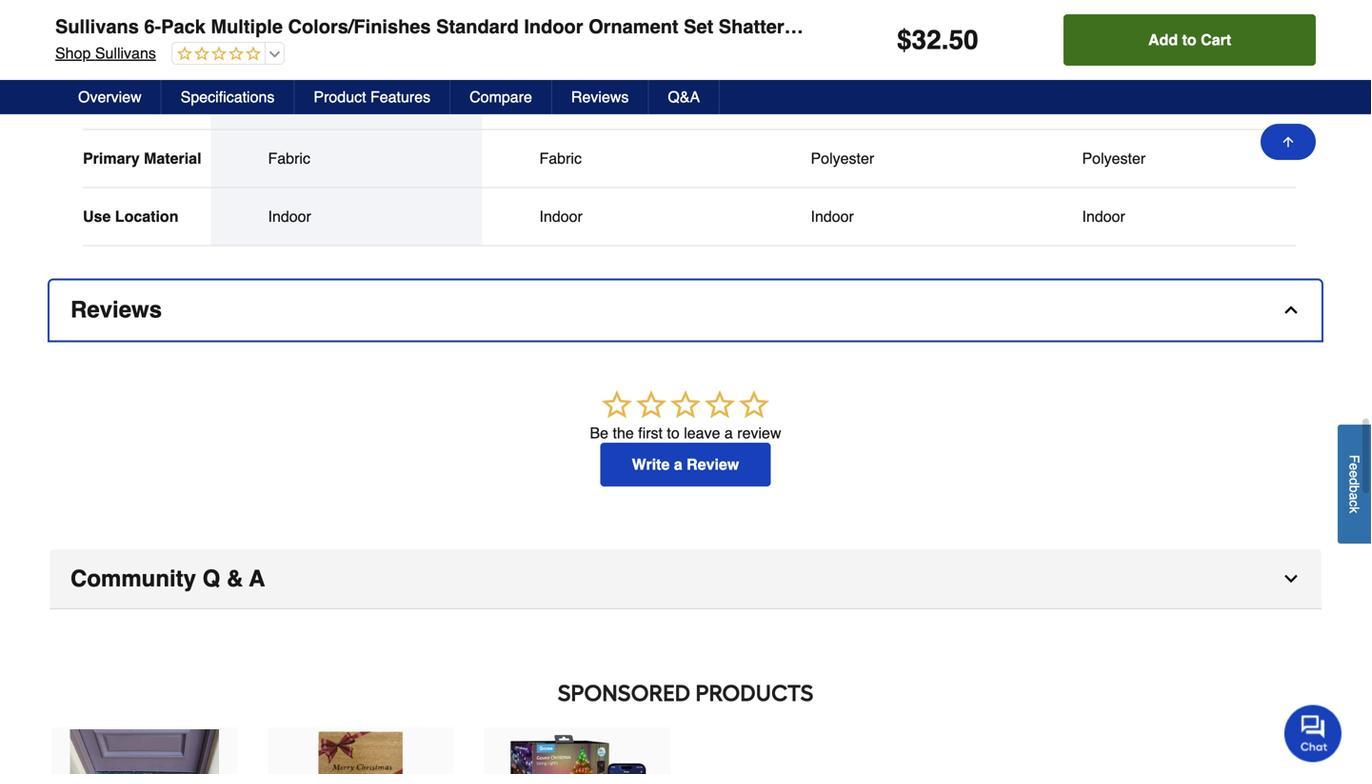 Task type: vqa. For each thing, say whether or not it's contained in the screenshot.
DIY
no



Task type: locate. For each thing, give the bounding box(es) containing it.
0 horizontal spatial to
[[667, 424, 680, 442]]

zero stars image
[[172, 46, 261, 63], [599, 388, 772, 424]]

0 horizontal spatial polyester
[[811, 150, 874, 167]]

1 horizontal spatial reviews
[[571, 88, 629, 106]]

standard cell
[[268, 91, 425, 110], [539, 91, 697, 110]]

polyester
[[811, 150, 874, 167], [1082, 150, 1146, 167]]

1 vertical spatial reviews
[[70, 297, 162, 323]]

sullivans down "6-" at the left top
[[95, 44, 156, 62]]

shatterproof
[[719, 16, 833, 38], [83, 33, 174, 51]]

1 vertical spatial a
[[674, 456, 683, 473]]

standard up the compare
[[436, 16, 519, 38]]

2 fabric from the left
[[539, 150, 582, 167]]

to
[[1182, 31, 1197, 49], [667, 424, 680, 442]]

size
[[83, 92, 113, 109]]

standard right the compare
[[539, 92, 601, 109]]

to inside button
[[1182, 31, 1197, 49]]

0 horizontal spatial polyester cell
[[811, 149, 968, 168]]

1 horizontal spatial a
[[725, 424, 733, 442]]

0 vertical spatial a
[[725, 424, 733, 442]]

standard cell down colors/finishes
[[268, 91, 425, 110]]

primary material
[[83, 150, 201, 167]]

1 vertical spatial zero stars image
[[599, 388, 772, 424]]

4 indoor cell from the left
[[1082, 207, 1239, 226]]

a right leave
[[725, 424, 733, 442]]

overview
[[78, 88, 142, 106]]

standard
[[436, 16, 519, 38], [268, 92, 330, 109], [539, 92, 601, 109]]

1 vertical spatial sullivans
[[95, 44, 156, 62]]

be the first to leave a review
[[590, 424, 781, 442]]

&
[[227, 566, 243, 592]]

1 horizontal spatial to
[[1182, 31, 1197, 49]]

q&a button
[[649, 80, 720, 114]]

1 horizontal spatial polyester cell
[[1082, 149, 1239, 168]]

polyester for first polyester cell from right
[[1082, 150, 1146, 167]]

indoor
[[524, 16, 583, 38], [268, 208, 311, 225], [539, 208, 583, 225], [811, 208, 854, 225], [1082, 208, 1126, 225]]

location
[[115, 208, 179, 225]]

to right the add
[[1182, 31, 1197, 49]]

add to cart
[[1149, 31, 1231, 49]]

zero stars image up be the first to leave a review
[[599, 388, 772, 424]]

1 horizontal spatial fabric
[[539, 150, 582, 167]]

1 horizontal spatial rubber-cal 2-ft x 3-ft brown rectangular indoor or outdoor winter door mat image
[[287, 730, 435, 774]]

reviews down use location
[[70, 297, 162, 323]]

rubber-cal 2-ft x 3-ft brown rectangular indoor or outdoor winter door mat image
[[70, 730, 219, 774], [287, 730, 435, 774]]

product
[[314, 88, 366, 106]]

d
[[1347, 478, 1362, 485]]

1 horizontal spatial cell
[[811, 33, 968, 52]]

arrow up image
[[1281, 134, 1296, 150]]

fabric cell
[[268, 149, 425, 168], [539, 149, 697, 168]]

0 vertical spatial reviews
[[571, 88, 629, 106]]

f
[[1347, 455, 1362, 463]]

a inside button
[[1347, 493, 1362, 500]]

0 horizontal spatial fabric
[[268, 150, 310, 167]]

f e e d b a c k
[[1347, 455, 1362, 513]]

3 indoor cell from the left
[[811, 207, 968, 226]]

$ 32 . 50
[[897, 25, 979, 55]]

indoor cell
[[268, 207, 425, 226], [539, 207, 697, 226], [811, 207, 968, 226], [1082, 207, 1239, 226]]

leave
[[684, 424, 720, 442]]

0 horizontal spatial standard
[[268, 92, 330, 109]]

1 polyester from the left
[[811, 150, 874, 167]]

2 polyester cell from the left
[[1082, 149, 1239, 168]]

a right write
[[674, 456, 683, 473]]

standard cell down ornament
[[539, 91, 697, 110]]

indoor for 4th indoor cell from the left
[[1082, 208, 1126, 225]]

first
[[638, 424, 663, 442]]

to right first
[[667, 424, 680, 442]]

standard for first "standard" cell from right
[[539, 92, 601, 109]]

0 horizontal spatial reviews
[[70, 297, 162, 323]]

chevron down image
[[1282, 570, 1301, 589]]

0 horizontal spatial rubber-cal 2-ft x 3-ft brown rectangular indoor or outdoor winter door mat image
[[70, 730, 219, 774]]

fabric down compare button
[[539, 150, 582, 167]]

0 horizontal spatial zero stars image
[[172, 46, 261, 63]]

0 vertical spatial reviews button
[[552, 80, 649, 114]]

2 cell from the left
[[811, 33, 968, 52]]

1 indoor cell from the left
[[268, 207, 425, 226]]

write
[[632, 456, 670, 473]]

1 horizontal spatial polyester
[[1082, 150, 1146, 167]]

standard down yes image at top left
[[268, 92, 330, 109]]

cell
[[268, 33, 425, 52], [811, 33, 968, 52], [1082, 33, 1239, 52]]

a for leave
[[725, 424, 733, 442]]

0 horizontal spatial standard cell
[[268, 91, 425, 110]]

a
[[725, 424, 733, 442], [674, 456, 683, 473], [1347, 493, 1362, 500]]

fabric cell down the q&a
[[539, 149, 697, 168]]

overview button
[[59, 80, 162, 114]]

sponsored products
[[558, 680, 814, 707]]

1 vertical spatial reviews button
[[50, 281, 1322, 341]]

1 horizontal spatial zero stars image
[[599, 388, 772, 424]]

0 vertical spatial sullivans
[[55, 16, 139, 38]]

1 horizontal spatial fabric cell
[[539, 149, 697, 168]]

50
[[949, 25, 979, 55]]

6-
[[144, 16, 161, 38]]

0 vertical spatial to
[[1182, 31, 1197, 49]]

1 fabric cell from the left
[[268, 149, 425, 168]]

shatterproof right set
[[719, 16, 833, 38]]

$
[[897, 25, 912, 55]]

e
[[1347, 463, 1362, 470], [1347, 470, 1362, 478]]

compare button
[[451, 80, 552, 114]]

2 vertical spatial a
[[1347, 493, 1362, 500]]

govee 200-count 62-ft multi-function multicolor led plug-in christmas string lights timer image
[[503, 730, 652, 774]]

ornament
[[589, 16, 679, 38]]

32
[[912, 25, 942, 55]]

zero stars image down multiple
[[172, 46, 261, 63]]

a up "k"
[[1347, 493, 1362, 500]]

reviews down ornament
[[571, 88, 629, 106]]

sullivans up "shop sullivans"
[[55, 16, 139, 38]]

0 horizontal spatial a
[[674, 456, 683, 473]]

2 horizontal spatial cell
[[1082, 33, 1239, 52]]

write a review
[[632, 456, 739, 473]]

1 standard cell from the left
[[268, 91, 425, 110]]

shatterproof up the overview
[[83, 33, 174, 51]]

0 horizontal spatial cell
[[268, 33, 425, 52]]

primary
[[83, 150, 140, 167]]

indoor for 2nd indoor cell
[[539, 208, 583, 225]]

2 rubber-cal 2-ft x 3-ft brown rectangular indoor or outdoor winter door mat image from the left
[[287, 730, 435, 774]]

1 cell from the left
[[268, 33, 425, 52]]

sullivans
[[55, 16, 139, 38], [95, 44, 156, 62]]

0 horizontal spatial fabric cell
[[268, 149, 425, 168]]

fabric cell down the "product"
[[268, 149, 425, 168]]

f e e d b a c k button
[[1338, 425, 1371, 544]]

reviews button
[[552, 80, 649, 114], [50, 281, 1322, 341]]

2 polyester from the left
[[1082, 150, 1146, 167]]

e up d
[[1347, 463, 1362, 470]]

q&a
[[668, 88, 700, 106]]

sullivans 6-pack multiple colors/finishes standard indoor ornament set shatterproof
[[55, 16, 833, 38]]

fabric
[[268, 150, 310, 167], [539, 150, 582, 167]]

reviews for bottommost reviews button
[[70, 297, 162, 323]]

fabric down the specifications button at top
[[268, 150, 310, 167]]

2 e from the top
[[1347, 470, 1362, 478]]

specifications
[[181, 88, 275, 106]]

reviews
[[571, 88, 629, 106], [70, 297, 162, 323]]

2 horizontal spatial standard
[[539, 92, 601, 109]]

shop
[[55, 44, 91, 62]]

1 horizontal spatial standard cell
[[539, 91, 697, 110]]

polyester cell
[[811, 149, 968, 168], [1082, 149, 1239, 168]]

2 horizontal spatial a
[[1347, 493, 1362, 500]]

multiple
[[211, 16, 283, 38]]

e up 'b'
[[1347, 470, 1362, 478]]



Task type: describe. For each thing, give the bounding box(es) containing it.
features
[[370, 88, 431, 106]]

pack
[[161, 16, 206, 38]]

q
[[203, 566, 220, 592]]

1 horizontal spatial shatterproof
[[719, 16, 833, 38]]

2 standard cell from the left
[[539, 91, 697, 110]]

set
[[684, 16, 714, 38]]

1 horizontal spatial standard
[[436, 16, 519, 38]]

k
[[1347, 507, 1362, 513]]

2 fabric cell from the left
[[539, 149, 697, 168]]

1 polyester cell from the left
[[811, 149, 968, 168]]

b
[[1347, 485, 1362, 493]]

the
[[613, 424, 634, 442]]

chat invite button image
[[1285, 704, 1343, 762]]

community q & a button
[[50, 550, 1322, 610]]

review
[[737, 424, 781, 442]]

colors/finishes
[[288, 16, 431, 38]]

southdeep products heading
[[50, 674, 1322, 713]]

1 rubber-cal 2-ft x 3-ft brown rectangular indoor or outdoor winter door mat image from the left
[[70, 730, 219, 774]]

compare
[[470, 88, 532, 106]]

a for b
[[1347, 493, 1362, 500]]

indoor for 4th indoor cell from right
[[268, 208, 311, 225]]

c
[[1347, 500, 1362, 507]]

1 vertical spatial to
[[667, 424, 680, 442]]

specifications button
[[162, 80, 295, 114]]

add
[[1149, 31, 1178, 49]]

a inside "button"
[[674, 456, 683, 473]]

polyester for 1st polyester cell from the left
[[811, 150, 874, 167]]

standard for first "standard" cell from the left
[[268, 92, 330, 109]]

use location
[[83, 208, 179, 225]]

2 indoor cell from the left
[[539, 207, 697, 226]]

add to cart button
[[1064, 14, 1316, 66]]

product features button
[[295, 80, 451, 114]]

community q & a
[[70, 566, 265, 592]]

.
[[942, 25, 949, 55]]

community
[[70, 566, 196, 592]]

cart
[[1201, 31, 1231, 49]]

sponsored
[[558, 680, 691, 707]]

products
[[696, 680, 814, 707]]

material
[[144, 150, 201, 167]]

reviews for the top reviews button
[[571, 88, 629, 106]]

a
[[249, 566, 265, 592]]

be
[[590, 424, 609, 442]]

0 vertical spatial zero stars image
[[172, 46, 261, 63]]

1 fabric from the left
[[268, 150, 310, 167]]

review
[[687, 456, 739, 473]]

3 cell from the left
[[1082, 33, 1239, 52]]

yes image
[[268, 33, 283, 48]]

use
[[83, 208, 111, 225]]

write a review button
[[601, 443, 771, 487]]

product features
[[314, 88, 431, 106]]

indoor for third indoor cell from the left
[[811, 208, 854, 225]]

shop sullivans
[[55, 44, 156, 62]]

1 e from the top
[[1347, 463, 1362, 470]]

0 horizontal spatial shatterproof
[[83, 33, 174, 51]]

chevron up image
[[1282, 301, 1301, 320]]



